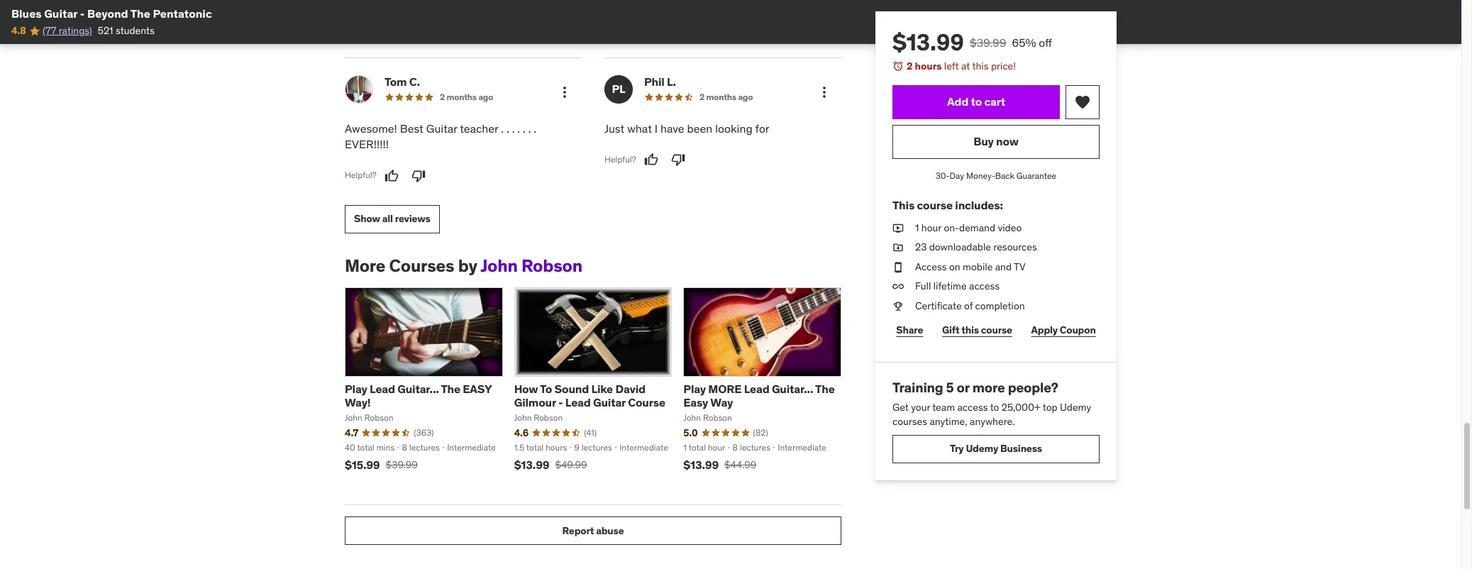 Task type: locate. For each thing, give the bounding box(es) containing it.
1 xsmall image from the top
[[893, 221, 904, 235]]

additional actions for review by phil l. image
[[816, 84, 833, 101]]

2 up awesome! best guitar teacher . . . . . . . ever!!!!!
[[440, 91, 445, 102]]

robson inside how to sound like david gilmour - lead guitar course john robson
[[534, 412, 563, 423]]

2 right alarm "image"
[[907, 60, 913, 72]]

this
[[972, 60, 989, 72], [962, 324, 979, 336]]

mark review by phil l. as helpful image
[[644, 153, 658, 167]]

mark review by phil l. as unhelpful image
[[671, 153, 685, 167]]

share button
[[893, 316, 927, 345]]

guitar right best
[[426, 121, 457, 135]]

of
[[964, 299, 973, 312]]

how
[[514, 381, 538, 396]]

lectures for lead
[[582, 442, 612, 452]]

xsmall image left the 23
[[893, 241, 904, 255]]

lectures
[[409, 442, 440, 452], [582, 442, 612, 452], [740, 442, 771, 452]]

the inside "play lead guitar... the easy way! john robson"
[[441, 381, 460, 396]]

0 horizontal spatial $13.99
[[514, 458, 549, 472]]

to inside training 5 or more people? get your team access to 25,000+ top udemy courses anytime, anywhere.
[[990, 401, 999, 414]]

this right gift
[[962, 324, 979, 336]]

john inside "play more lead guitar... the easy way john robson"
[[683, 412, 701, 423]]

1 xsmall image from the top
[[893, 241, 904, 255]]

play inside "play more lead guitar... the easy way john robson"
[[683, 381, 706, 396]]

1 8 from the left
[[402, 442, 407, 452]]

0 horizontal spatial ago
[[478, 91, 493, 102]]

ratings)
[[59, 24, 92, 37]]

xsmall image down this
[[893, 221, 904, 235]]

1 horizontal spatial hour
[[922, 221, 942, 234]]

guitar up (77 ratings)
[[44, 6, 78, 21]]

1 horizontal spatial months
[[706, 91, 736, 102]]

xsmall image for 23
[[893, 241, 904, 255]]

2 horizontal spatial guitar
[[593, 395, 626, 409]]

easy
[[683, 395, 708, 409]]

report
[[562, 524, 594, 537]]

1 8 lectures from the left
[[402, 442, 440, 452]]

1 vertical spatial udemy
[[966, 442, 998, 455]]

5.0
[[683, 426, 698, 439]]

1 up the 23
[[915, 221, 919, 234]]

play up 4.7
[[345, 381, 367, 396]]

$13.99 down '1 total hour'
[[683, 458, 719, 472]]

anytime,
[[930, 415, 968, 428]]

udemy inside training 5 or more people? get your team access to 25,000+ top udemy courses anytime, anywhere.
[[1060, 401, 1091, 414]]

1 vertical spatial xsmall image
[[893, 260, 904, 274]]

3 lectures from the left
[[740, 442, 771, 452]]

months for have
[[706, 91, 736, 102]]

1 ago from the left
[[478, 91, 493, 102]]

0 horizontal spatial 2 months ago
[[440, 91, 493, 102]]

1 vertical spatial guitar
[[426, 121, 457, 135]]

1 horizontal spatial intermediate
[[620, 442, 668, 452]]

8 lectures for $13.99
[[733, 442, 771, 452]]

0 vertical spatial 1
[[915, 221, 919, 234]]

lead inside "play more lead guitar... the easy way john robson"
[[744, 381, 770, 396]]

xsmall image up share
[[893, 299, 904, 313]]

1 horizontal spatial course
[[981, 324, 1012, 336]]

$39.99 inside $13.99 $39.99 65% off
[[970, 35, 1006, 50]]

2 months ago up teacher
[[440, 91, 493, 102]]

to
[[971, 94, 982, 109], [990, 401, 999, 414]]

0 horizontal spatial the
[[130, 6, 150, 21]]

0 horizontal spatial 8 lectures
[[402, 442, 440, 452]]

2 8 lectures from the left
[[733, 442, 771, 452]]

total for robson
[[357, 442, 374, 452]]

2 ago from the left
[[738, 91, 753, 102]]

intermediate for play lead guitar... the easy way!
[[447, 442, 496, 452]]

mark review by tom c. as unhelpful image
[[411, 169, 425, 183]]

1 horizontal spatial 1
[[915, 221, 919, 234]]

team
[[932, 401, 955, 414]]

intermediate left 1.5 at the bottom of page
[[447, 442, 496, 452]]

82 reviews element
[[753, 427, 768, 439]]

intermediate for how to sound like david gilmour - lead guitar course
[[620, 442, 668, 452]]

udemy right try
[[966, 442, 998, 455]]

2 months ago
[[440, 91, 493, 102], [700, 91, 753, 102]]

course up on-
[[917, 198, 953, 212]]

awesome! best guitar teacher . . . . . . . ever!!!!!
[[345, 121, 537, 151]]

0 vertical spatial udemy
[[1060, 401, 1091, 414]]

1 horizontal spatial play
[[683, 381, 706, 396]]

41 reviews element
[[584, 427, 597, 439]]

helpful? left mark review by tom c. as helpful image
[[345, 170, 376, 180]]

0 horizontal spatial play
[[345, 381, 367, 396]]

2 months from the left
[[706, 91, 736, 102]]

0 horizontal spatial guitar...
[[398, 381, 439, 396]]

0 horizontal spatial lectures
[[409, 442, 440, 452]]

at
[[961, 60, 970, 72]]

total
[[357, 442, 374, 452], [526, 442, 544, 452], [689, 442, 706, 452]]

xsmall image
[[893, 221, 904, 235], [893, 299, 904, 313]]

students
[[116, 24, 155, 37]]

report abuse button
[[345, 517, 841, 545]]

1 2 months ago from the left
[[440, 91, 493, 102]]

on
[[949, 260, 960, 273]]

guitar... right more
[[772, 381, 813, 396]]

xsmall image left access
[[893, 260, 904, 274]]

ago
[[478, 91, 493, 102], [738, 91, 753, 102]]

easy
[[463, 381, 491, 396]]

john up the 5.0
[[683, 412, 701, 423]]

2 xsmall image from the top
[[893, 299, 904, 313]]

xsmall image for access
[[893, 260, 904, 274]]

0 vertical spatial helpful?
[[605, 154, 636, 164]]

try
[[950, 442, 964, 455]]

ago up teacher
[[478, 91, 493, 102]]

and
[[995, 260, 1012, 273]]

4.8
[[11, 24, 26, 37]]

2 hours left at this price!
[[907, 60, 1016, 72]]

1 horizontal spatial -
[[558, 395, 563, 409]]

abuse
[[596, 524, 624, 537]]

more
[[972, 379, 1005, 396]]

5 . from the left
[[523, 121, 526, 135]]

8 lectures for $15.99
[[402, 442, 440, 452]]

total down the 5.0
[[689, 442, 706, 452]]

guitar up (41)
[[593, 395, 626, 409]]

2 up been
[[700, 91, 705, 102]]

2 play from the left
[[683, 381, 706, 396]]

$39.99 inside $15.99 $39.99
[[386, 459, 418, 471]]

2 xsmall image from the top
[[893, 260, 904, 274]]

1 horizontal spatial lead
[[565, 395, 591, 409]]

months for teacher
[[447, 91, 477, 102]]

now
[[996, 134, 1019, 148]]

1 vertical spatial $39.99
[[386, 459, 418, 471]]

this right at
[[972, 60, 989, 72]]

1 for 1 total hour
[[683, 442, 687, 452]]

2 horizontal spatial the
[[815, 381, 835, 396]]

2 guitar... from the left
[[772, 381, 813, 396]]

0 horizontal spatial 1
[[683, 442, 687, 452]]

0 horizontal spatial total
[[357, 442, 374, 452]]

total right 40 at the left bottom of page
[[357, 442, 374, 452]]

3 intermediate from the left
[[778, 442, 826, 452]]

(77
[[43, 24, 56, 37]]

just what i have been looking for
[[605, 121, 770, 135]]

0 vertical spatial xsmall image
[[893, 241, 904, 255]]

2 months ago up looking
[[700, 91, 753, 102]]

0 horizontal spatial months
[[447, 91, 477, 102]]

2 lectures from the left
[[582, 442, 612, 452]]

xsmall image for full
[[893, 280, 904, 294]]

teacher
[[460, 121, 498, 135]]

lectures down 41 reviews element at bottom left
[[582, 442, 612, 452]]

8 lectures down 363 reviews "element"
[[402, 442, 440, 452]]

access inside training 5 or more people? get your team access to 25,000+ top udemy courses anytime, anywhere.
[[957, 401, 988, 414]]

hours up the $13.99 $49.99
[[546, 442, 567, 452]]

1 horizontal spatial guitar
[[426, 121, 457, 135]]

course inside 'link'
[[981, 324, 1012, 336]]

2 horizontal spatial total
[[689, 442, 706, 452]]

months
[[447, 91, 477, 102], [706, 91, 736, 102]]

$39.99 down mins
[[386, 459, 418, 471]]

mark review by tom c. as helpful image
[[384, 169, 398, 183]]

what
[[627, 121, 652, 135]]

access
[[969, 280, 1000, 293], [957, 401, 988, 414]]

2 horizontal spatial $13.99
[[893, 28, 964, 57]]

2 horizontal spatial 2
[[907, 60, 913, 72]]

2
[[907, 60, 913, 72], [440, 91, 445, 102], [700, 91, 705, 102]]

this
[[893, 198, 915, 212]]

1 horizontal spatial 8
[[733, 442, 738, 452]]

2 horizontal spatial lead
[[744, 381, 770, 396]]

7 . from the left
[[534, 121, 537, 135]]

play more lead guitar... the easy way link
[[683, 381, 835, 409]]

(82)
[[753, 427, 768, 438]]

total for john
[[689, 442, 706, 452]]

25,000+
[[1002, 401, 1041, 414]]

2 horizontal spatial lectures
[[740, 442, 771, 452]]

1 horizontal spatial udemy
[[1060, 401, 1091, 414]]

1 vertical spatial 1
[[683, 442, 687, 452]]

1 lectures from the left
[[409, 442, 440, 452]]

share
[[896, 324, 923, 336]]

8 up $44.99 in the bottom of the page
[[733, 442, 738, 452]]

xsmall image
[[893, 241, 904, 255], [893, 260, 904, 274], [893, 280, 904, 294]]

certificate
[[915, 299, 962, 312]]

john up 4.7
[[345, 412, 362, 423]]

1 vertical spatial -
[[558, 395, 563, 409]]

0 horizontal spatial lead
[[370, 381, 395, 396]]

2 total from the left
[[526, 442, 544, 452]]

8 lectures down 82 reviews element
[[733, 442, 771, 452]]

1 horizontal spatial $39.99
[[970, 35, 1006, 50]]

buy
[[974, 134, 994, 148]]

2 vertical spatial xsmall image
[[893, 280, 904, 294]]

$39.99 up price!
[[970, 35, 1006, 50]]

lectures for john
[[740, 442, 771, 452]]

0 horizontal spatial $39.99
[[386, 459, 418, 471]]

23
[[915, 241, 927, 253]]

or
[[957, 379, 970, 396]]

0 vertical spatial access
[[969, 280, 1000, 293]]

1
[[915, 221, 919, 234], [683, 442, 687, 452]]

1 vertical spatial this
[[962, 324, 979, 336]]

guarantee
[[1017, 170, 1057, 181]]

blues guitar - beyond the pentatonic
[[11, 6, 212, 21]]

helpful?
[[605, 154, 636, 164], [345, 170, 376, 180]]

includes:
[[955, 198, 1003, 212]]

lectures for robson
[[409, 442, 440, 452]]

sound
[[555, 381, 589, 396]]

lectures down 82 reviews element
[[740, 442, 771, 452]]

day
[[950, 170, 964, 181]]

(41)
[[584, 427, 597, 438]]

0 horizontal spatial course
[[917, 198, 953, 212]]

1 vertical spatial access
[[957, 401, 988, 414]]

0 horizontal spatial intermediate
[[447, 442, 496, 452]]

1 guitar... from the left
[[398, 381, 439, 396]]

0 vertical spatial to
[[971, 94, 982, 109]]

1 intermediate from the left
[[447, 442, 496, 452]]

months up looking
[[706, 91, 736, 102]]

c.
[[409, 74, 420, 89]]

hour up $13.99 $44.99
[[708, 442, 725, 452]]

1 months from the left
[[447, 91, 477, 102]]

courses
[[389, 254, 454, 276]]

1 vertical spatial course
[[981, 324, 1012, 336]]

1 horizontal spatial 2 months ago
[[700, 91, 753, 102]]

1 vertical spatial to
[[990, 401, 999, 414]]

xsmall image for certificate
[[893, 299, 904, 313]]

0 vertical spatial hours
[[915, 60, 942, 72]]

john up 4.6
[[514, 412, 532, 423]]

1 vertical spatial hours
[[546, 442, 567, 452]]

intermediate down "play more lead guitar... the easy way john robson"
[[778, 442, 826, 452]]

show
[[354, 212, 380, 225]]

1 horizontal spatial lectures
[[582, 442, 612, 452]]

tom c.
[[385, 74, 420, 89]]

lead right more
[[744, 381, 770, 396]]

2 vertical spatial guitar
[[593, 395, 626, 409]]

play lead guitar... the easy way! link
[[345, 381, 491, 409]]

0 vertical spatial xsmall image
[[893, 221, 904, 235]]

robson inside "play more lead guitar... the easy way john robson"
[[703, 412, 732, 423]]

9 lectures
[[574, 442, 612, 452]]

hours left left
[[915, 60, 942, 72]]

course down completion
[[981, 324, 1012, 336]]

apply coupon
[[1031, 324, 1096, 336]]

1 horizontal spatial the
[[441, 381, 460, 396]]

more
[[345, 254, 386, 276]]

money-
[[966, 170, 995, 181]]

udemy
[[1060, 401, 1091, 414], [966, 442, 998, 455]]

anywhere.
[[970, 415, 1015, 428]]

guitar...
[[398, 381, 439, 396], [772, 381, 813, 396]]

2 horizontal spatial intermediate
[[778, 442, 826, 452]]

$13.99 for $13.99 $39.99 65% off
[[893, 28, 964, 57]]

$13.99 up left
[[893, 28, 964, 57]]

2 2 months ago from the left
[[700, 91, 753, 102]]

0 horizontal spatial hours
[[546, 442, 567, 452]]

udemy right top on the bottom of the page
[[1060, 401, 1091, 414]]

0 horizontal spatial guitar
[[44, 6, 78, 21]]

8 right mins
[[402, 442, 407, 452]]

0 horizontal spatial to
[[971, 94, 982, 109]]

0 horizontal spatial helpful?
[[345, 170, 376, 180]]

1 horizontal spatial 8 lectures
[[733, 442, 771, 452]]

helpful? left mark review by phil l. as helpful image
[[605, 154, 636, 164]]

access down mobile
[[969, 280, 1000, 293]]

- right to
[[558, 395, 563, 409]]

downloadable
[[929, 241, 991, 253]]

play
[[345, 381, 367, 396], [683, 381, 706, 396]]

ago up looking
[[738, 91, 753, 102]]

the inside "play more lead guitar... the easy way john robson"
[[815, 381, 835, 396]]

0 vertical spatial course
[[917, 198, 953, 212]]

1 play from the left
[[345, 381, 367, 396]]

lead left the like
[[565, 395, 591, 409]]

on-
[[944, 221, 959, 234]]

363 reviews element
[[414, 427, 434, 439]]

0 horizontal spatial 2
[[440, 91, 445, 102]]

total right 1.5 at the bottom of page
[[526, 442, 544, 452]]

phil l.
[[644, 74, 676, 89]]

1 total from the left
[[357, 442, 374, 452]]

0 vertical spatial $39.99
[[970, 35, 1006, 50]]

the for pentatonic
[[130, 6, 150, 21]]

0 vertical spatial guitar
[[44, 6, 78, 21]]

play inside "play lead guitar... the easy way! john robson"
[[345, 381, 367, 396]]

2 for awesome! best guitar teacher . . . . . . . ever!!!!!
[[440, 91, 445, 102]]

2 intermediate from the left
[[620, 442, 668, 452]]

$15.99 $39.99
[[345, 458, 418, 472]]

2 8 from the left
[[733, 442, 738, 452]]

1 horizontal spatial total
[[526, 442, 544, 452]]

to up anywhere. at the bottom right of the page
[[990, 401, 999, 414]]

john robson link
[[481, 254, 582, 276]]

$13.99 down 1.5 total hours
[[514, 458, 549, 472]]

0 horizontal spatial -
[[80, 6, 85, 21]]

wishlist image
[[1074, 93, 1091, 110]]

months up teacher
[[447, 91, 477, 102]]

1 horizontal spatial $13.99
[[683, 458, 719, 472]]

1 horizontal spatial 2
[[700, 91, 705, 102]]

to left "cart"
[[971, 94, 982, 109]]

1 vertical spatial xsmall image
[[893, 299, 904, 313]]

mobile
[[963, 260, 993, 273]]

1 vertical spatial helpful?
[[345, 170, 376, 180]]

xsmall image left full
[[893, 280, 904, 294]]

access down or
[[957, 401, 988, 414]]

1 horizontal spatial ago
[[738, 91, 753, 102]]

guitar... up (363) at left bottom
[[398, 381, 439, 396]]

lead up mins
[[370, 381, 395, 396]]

1 vertical spatial hour
[[708, 442, 725, 452]]

gift this course link
[[938, 316, 1016, 345]]

buy now button
[[893, 125, 1100, 159]]

guitar... inside "play lead guitar... the easy way! john robson"
[[398, 381, 439, 396]]

l.
[[667, 74, 676, 89]]

0 vertical spatial -
[[80, 6, 85, 21]]

1 horizontal spatial guitar...
[[772, 381, 813, 396]]

back
[[995, 170, 1015, 181]]

2 . from the left
[[507, 121, 509, 135]]

1 horizontal spatial helpful?
[[605, 154, 636, 164]]

play left way at the bottom of the page
[[683, 381, 706, 396]]

intermediate down "course"
[[620, 442, 668, 452]]

john
[[481, 254, 518, 276], [345, 412, 362, 423], [514, 412, 532, 423], [683, 412, 701, 423]]

lectures down 363 reviews "element"
[[409, 442, 440, 452]]

this course includes:
[[893, 198, 1003, 212]]

- up ratings)
[[80, 6, 85, 21]]

3 xsmall image from the top
[[893, 280, 904, 294]]

1 horizontal spatial to
[[990, 401, 999, 414]]

1 down the 5.0
[[683, 442, 687, 452]]

3 total from the left
[[689, 442, 706, 452]]

0 horizontal spatial 8
[[402, 442, 407, 452]]

hour left on-
[[922, 221, 942, 234]]



Task type: describe. For each thing, give the bounding box(es) containing it.
people?
[[1008, 379, 1058, 396]]

play more lead guitar... the easy way john robson
[[683, 381, 835, 423]]

try udemy business link
[[893, 435, 1100, 463]]

guitar inside how to sound like david gilmour - lead guitar course john robson
[[593, 395, 626, 409]]

demand
[[959, 221, 995, 234]]

xsmall image for 1
[[893, 221, 904, 235]]

robson inside "play lead guitar... the easy way! john robson"
[[364, 412, 393, 423]]

40
[[345, 442, 355, 452]]

65%
[[1012, 35, 1036, 50]]

23 downloadable resources
[[915, 241, 1037, 253]]

4 . from the left
[[517, 121, 520, 135]]

apply coupon button
[[1028, 316, 1100, 345]]

total for lead
[[526, 442, 544, 452]]

1.5 total hours
[[514, 442, 567, 452]]

lead inside "play lead guitar... the easy way! john robson"
[[370, 381, 395, 396]]

9
[[574, 442, 580, 452]]

ago for .
[[478, 91, 493, 102]]

cart
[[984, 94, 1005, 109]]

$13.99 $39.99 65% off
[[893, 28, 1052, 57]]

- inside how to sound like david gilmour - lead guitar course john robson
[[558, 395, 563, 409]]

video
[[998, 221, 1022, 234]]

show all reviews
[[354, 212, 430, 225]]

helpful? for awesome! best guitar teacher . . . . . . . ever!!!!!
[[345, 170, 376, 180]]

$13.99 for $13.99 $49.99
[[514, 458, 549, 472]]

all
[[382, 212, 393, 225]]

left
[[944, 60, 959, 72]]

helpful? for just what i have been looking for
[[605, 154, 636, 164]]

gift this course
[[942, 324, 1012, 336]]

alarm image
[[893, 60, 904, 72]]

to inside button
[[971, 94, 982, 109]]

4.6
[[514, 426, 529, 439]]

gift
[[942, 324, 960, 336]]

additional actions for review by tom c. image
[[556, 84, 573, 101]]

$39.99 for $13.99
[[970, 35, 1006, 50]]

way
[[710, 395, 733, 409]]

5
[[946, 379, 954, 396]]

blues
[[11, 6, 42, 21]]

add
[[947, 94, 969, 109]]

your
[[911, 401, 930, 414]]

course
[[628, 395, 665, 409]]

0 horizontal spatial udemy
[[966, 442, 998, 455]]

$13.99 $44.99
[[683, 458, 757, 472]]

521
[[98, 24, 113, 37]]

$39.99 for $15.99
[[386, 459, 418, 471]]

1 for 1 hour on-demand video
[[915, 221, 919, 234]]

(363)
[[414, 427, 434, 438]]

add to cart button
[[893, 85, 1060, 119]]

more
[[708, 381, 742, 396]]

david
[[615, 381, 646, 396]]

show all reviews button
[[345, 205, 440, 233]]

4.7
[[345, 426, 359, 439]]

play for way!
[[345, 381, 367, 396]]

how to sound like david gilmour - lead guitar course link
[[514, 381, 665, 409]]

$49.99
[[555, 459, 587, 471]]

intermediate for play more lead guitar... the easy way
[[778, 442, 826, 452]]

access
[[915, 260, 947, 273]]

way!
[[345, 395, 371, 409]]

full lifetime access
[[915, 280, 1000, 293]]

tv
[[1014, 260, 1026, 273]]

8 for $13.99
[[733, 442, 738, 452]]

0 vertical spatial hour
[[922, 221, 942, 234]]

been
[[687, 121, 713, 135]]

guitar inside awesome! best guitar teacher . . . . . . . ever!!!!!
[[426, 121, 457, 135]]

$15.99
[[345, 458, 380, 472]]

coupon
[[1060, 324, 1096, 336]]

the for easy
[[815, 381, 835, 396]]

certificate of completion
[[915, 299, 1025, 312]]

ago for looking
[[738, 91, 753, 102]]

buy now
[[974, 134, 1019, 148]]

lifetime
[[934, 280, 967, 293]]

report abuse
[[562, 524, 624, 537]]

courses
[[893, 415, 927, 428]]

2 months ago for been
[[700, 91, 753, 102]]

(77 ratings)
[[43, 24, 92, 37]]

mins
[[376, 442, 395, 452]]

$13.99 $49.99
[[514, 458, 587, 472]]

john inside "play lead guitar... the easy way! john robson"
[[345, 412, 362, 423]]

like
[[591, 381, 613, 396]]

3 . from the left
[[512, 121, 515, 135]]

ever!!!!!
[[345, 137, 389, 151]]

40 total mins
[[345, 442, 395, 452]]

full
[[915, 280, 931, 293]]

to
[[540, 381, 552, 396]]

1 hour on-demand video
[[915, 221, 1022, 234]]

0 horizontal spatial hour
[[708, 442, 725, 452]]

1 horizontal spatial hours
[[915, 60, 942, 72]]

lead inside how to sound like david gilmour - lead guitar course john robson
[[565, 395, 591, 409]]

completion
[[975, 299, 1025, 312]]

gilmour
[[514, 395, 556, 409]]

reviews
[[395, 212, 430, 225]]

more courses by john robson
[[345, 254, 582, 276]]

2 for just what i have been looking for
[[700, 91, 705, 102]]

play for easy
[[683, 381, 706, 396]]

try udemy business
[[950, 442, 1042, 455]]

apply
[[1031, 324, 1058, 336]]

phil
[[644, 74, 665, 89]]

john right by
[[481, 254, 518, 276]]

best
[[400, 121, 423, 135]]

1 total hour
[[683, 442, 725, 452]]

john inside how to sound like david gilmour - lead guitar course john robson
[[514, 412, 532, 423]]

521 students
[[98, 24, 155, 37]]

guitar... inside "play more lead guitar... the easy way john robson"
[[772, 381, 813, 396]]

8 for $15.99
[[402, 442, 407, 452]]

0 vertical spatial this
[[972, 60, 989, 72]]

for
[[755, 121, 770, 135]]

looking
[[715, 121, 753, 135]]

$13.99 for $13.99 $44.99
[[683, 458, 719, 472]]

2 months ago for .
[[440, 91, 493, 102]]

1 . from the left
[[501, 121, 504, 135]]

this inside 'link'
[[962, 324, 979, 336]]

just
[[605, 121, 625, 135]]

6 . from the left
[[528, 121, 531, 135]]



Task type: vqa. For each thing, say whether or not it's contained in the screenshot.


